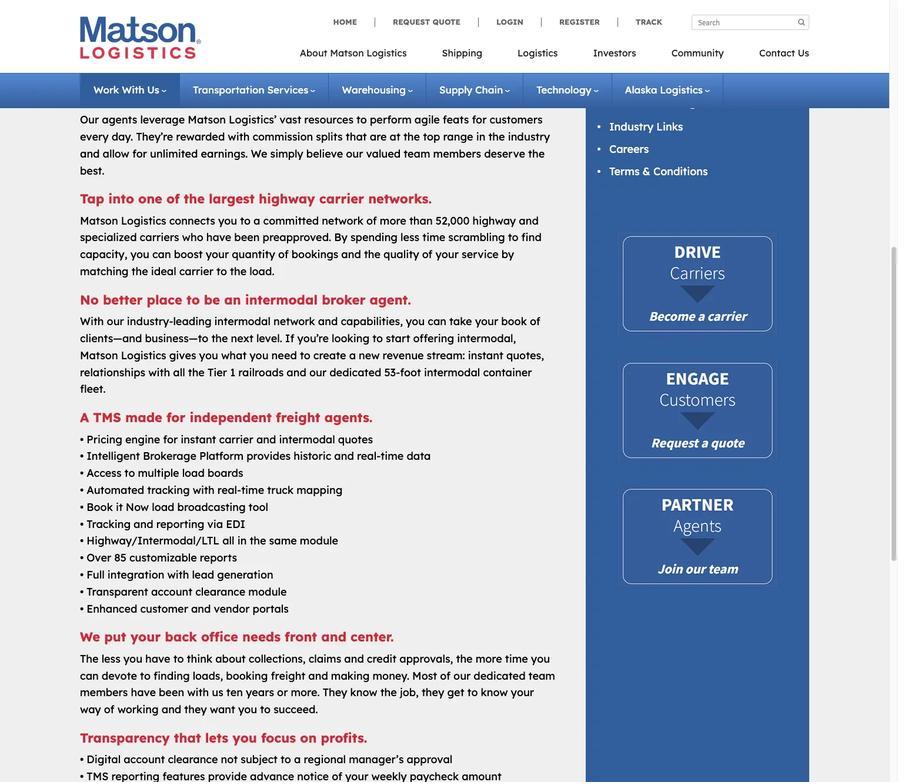 Task type: locate. For each thing, give the bounding box(es) containing it.
1 horizontal spatial network
[[322, 214, 364, 227]]

we inside our agents leverage matson logistics' vast resources to perform agile feats for customers every day. they're rewarded with commission splits that are at the top range in the industry and allow for unlimited earnings. we simply believe our valued team members deserve the best.
[[251, 147, 267, 160]]

0 vertical spatial all
[[173, 366, 185, 379]]

1 horizontal spatial been
[[234, 231, 260, 244]]

0 horizontal spatial network
[[273, 315, 315, 328]]

0 horizontal spatial transportation
[[141, 46, 215, 59]]

with down logistics'
[[228, 130, 250, 143]]

0 horizontal spatial dedicated
[[330, 366, 381, 379]]

lead
[[192, 568, 214, 582]]

1 horizontal spatial top
[[423, 130, 440, 143]]

time inside the less you have to think about collections, claims and credit approvals, the more time you can devote to finding loads, booking freight and making money. most of our dedicated team members have been with us ten years or more. they know the job, they get to know your way of working and they want you to succeed.
[[505, 652, 528, 666]]

0 vertical spatial we
[[251, 147, 267, 160]]

1 vertical spatial with
[[80, 315, 104, 328]]

supply chain
[[439, 84, 503, 96]]

revenue
[[383, 349, 424, 362]]

about
[[300, 47, 327, 59]]

real- down quotes
[[357, 450, 381, 463]]

1 vertical spatial us
[[147, 84, 159, 96]]

earnings.
[[201, 147, 248, 160]]

in inside matson logistics is part of a publicly traded $2 billion company with a 140-year history in multimodal transportation services. as a matson logistics agent, you'll have the resources, the leverage, and the back office you need to compete and win.
[[529, 29, 538, 43]]

1 vertical spatial team
[[529, 669, 555, 683]]

tap
[[80, 191, 104, 207]]

network up if in the top of the page
[[273, 315, 315, 328]]

carrier image
[[618, 233, 777, 336]]

with inside with our industry-leading intermodal network and capabilities, you can take your book of clients—and business—to the next level. if you're looking to start offering intermodal, matson logistics gives you what you need to create a new revenue stream: instant quotes, relationships with all the tier 1 railroads and our dedicated 53-foot intermodal container fleet.
[[148, 366, 170, 379]]

year
[[465, 29, 488, 43]]

that left the are
[[346, 130, 367, 143]]

book
[[501, 315, 527, 328]]

contact us
[[759, 47, 809, 59]]

commission
[[203, 90, 281, 106], [253, 130, 313, 143]]

truck
[[267, 484, 294, 497]]

1 horizontal spatial team
[[529, 669, 555, 683]]

matson inside the top menu navigation
[[330, 47, 364, 59]]

capacity,
[[80, 248, 127, 261]]

members down range
[[433, 147, 481, 160]]

engine
[[125, 433, 160, 446]]

services for agent services
[[643, 76, 687, 90]]

account
[[151, 585, 192, 599], [124, 753, 165, 767]]

commission up simply
[[253, 130, 313, 143]]

0 vertical spatial commission
[[203, 90, 281, 106]]

1 vertical spatial our
[[80, 113, 99, 127]]

2 vertical spatial in
[[237, 534, 247, 548]]

1 vertical spatial module
[[248, 585, 287, 599]]

1 vertical spatial top
[[423, 130, 440, 143]]

making
[[331, 669, 370, 683]]

account down transparency
[[124, 753, 165, 767]]

our up get
[[454, 669, 471, 683]]

team inside our agents leverage matson logistics' vast resources to perform agile feats for customers every day. they're rewarded with commission splits that are at the top range in the industry and allow for unlimited earnings. we simply believe our valued team members deserve the best.
[[404, 147, 430, 160]]

0 vertical spatial highway
[[259, 191, 315, 207]]

2 vertical spatial can
[[80, 669, 99, 683]]

0 horizontal spatial carrier
[[179, 265, 214, 278]]

the left "tier"
[[188, 366, 205, 379]]

preapproved.
[[263, 231, 331, 244]]

1 • from the top
[[80, 433, 84, 446]]

terms & conditions
[[609, 165, 708, 178]]

rewarded
[[176, 130, 225, 143]]

clearance up vendor on the bottom
[[195, 585, 245, 599]]

1 vertical spatial in
[[476, 130, 486, 143]]

have right who
[[206, 231, 231, 244]]

1 vertical spatial members
[[80, 686, 128, 700]]

all down gives in the top left of the page
[[173, 366, 185, 379]]

1 horizontal spatial they
[[422, 686, 444, 700]]

approvals,
[[400, 652, 453, 666]]

1 horizontal spatial us
[[798, 47, 809, 59]]

account inside • pricing engine for instant carrier and intermodal quotes • intelligent brokerage platform provides historic and real-time data • access to multiple load boards • automated tracking with real-time truck mapping • book it now load broadcasting tool • tracking and reporting via edi • highway/intermodal/ltl all in the same module • over 85 customizable reports • full integration with lead generation • transparent account clearance module • enhanced customer and vendor portals
[[151, 585, 192, 599]]

our left valued at left
[[346, 147, 363, 160]]

1 horizontal spatial with
[[122, 84, 144, 96]]

0 horizontal spatial we
[[80, 629, 100, 646]]

1 horizontal spatial we
[[251, 147, 267, 160]]

of up spending
[[366, 214, 377, 227]]

in
[[529, 29, 538, 43], [476, 130, 486, 143], [237, 534, 247, 548]]

need inside matson logistics is part of a publicly traded $2 billion company with a 140-year history in multimodal transportation services. as a matson logistics agent, you'll have the resources, the leverage, and the back office you need to compete and win.
[[274, 63, 300, 76]]

office inside matson logistics is part of a publicly traded $2 billion company with a 140-year history in multimodal transportation services. as a matson logistics agent, you'll have the resources, the leverage, and the back office you need to compete and win.
[[220, 63, 250, 76]]

our inside our agents leverage matson logistics' vast resources to perform agile feats for customers every day. they're rewarded with commission splits that are at the top range in the industry and allow for unlimited earnings. we simply believe our valued team members deserve the best.
[[80, 113, 99, 127]]

can down "the"
[[80, 669, 99, 683]]

to down you're
[[300, 349, 310, 362]]

1 horizontal spatial dedicated
[[474, 669, 526, 683]]

0 vertical spatial us
[[798, 47, 809, 59]]

transportation down is
[[141, 46, 215, 59]]

0 vertical spatial clearance
[[195, 585, 245, 599]]

via
[[207, 517, 223, 531]]

0 vertical spatial been
[[234, 231, 260, 244]]

a inside with our industry-leading intermodal network and capabilities, you can take your book of clients—and business—to the next level. if you're looking to start offering intermodal, matson logistics gives you what you need to create a new revenue stream: instant quotes, relationships with all the tier 1 railroads and our dedicated 53-foot intermodal container fleet.
[[349, 349, 356, 362]]

1 horizontal spatial carrier
[[219, 433, 253, 446]]

0 vertical spatial with
[[122, 84, 144, 96]]

carriers
[[140, 231, 179, 244]]

0 horizontal spatial agent
[[609, 76, 640, 90]]

with down customizable
[[167, 568, 189, 582]]

no better place to be an intermodal broker agent.
[[80, 292, 411, 308]]

0 horizontal spatial in
[[237, 534, 247, 548]]

0 horizontal spatial with
[[80, 315, 104, 328]]

1 horizontal spatial instant
[[468, 349, 503, 362]]

matson up compete
[[330, 47, 364, 59]]

to down "focus"
[[281, 753, 291, 767]]

7 • from the top
[[80, 534, 84, 548]]

vendor
[[214, 602, 250, 616]]

the
[[80, 652, 99, 666]]

in inside our agents leverage matson logistics' vast resources to perform agile feats for customers every day. they're rewarded with commission splits that are at the top range in the industry and allow for unlimited earnings. we simply believe our valued team members deserve the best.
[[476, 130, 486, 143]]

1 know from the left
[[350, 686, 377, 700]]

real- down boards
[[218, 484, 241, 497]]

mapping
[[297, 484, 343, 497]]

transparency
[[80, 730, 170, 746]]

logistics
[[631, 10, 677, 23], [121, 29, 166, 43], [332, 46, 377, 59], [367, 47, 407, 59], [518, 47, 558, 59], [660, 84, 703, 96], [121, 214, 166, 227], [121, 349, 166, 362]]

1 vertical spatial need
[[272, 349, 297, 362]]

have down 140-
[[446, 46, 471, 59]]

think
[[187, 652, 212, 666]]

need
[[274, 63, 300, 76], [272, 349, 297, 362]]

a inside the matson logistics connects you to a committed network of more than 52,000 highway and specialized carriers who have been preapproved. by spending less time scrambling to find capacity, you can boost your quantity of bookings and the quality of your service by matching the ideal carrier to the load.
[[254, 214, 260, 227]]

0 horizontal spatial been
[[159, 686, 184, 700]]

way
[[80, 703, 101, 717]]

the down 'customers'
[[488, 130, 505, 143]]

0 horizontal spatial load
[[152, 500, 174, 514]]

logistics link
[[500, 44, 576, 68]]

of right way
[[104, 703, 114, 717]]

been down finding
[[159, 686, 184, 700]]

in up logistics link
[[529, 29, 538, 43]]

1 vertical spatial more
[[476, 652, 502, 666]]

they left want
[[184, 703, 207, 717]]

login
[[496, 17, 523, 26]]

less
[[401, 231, 420, 244], [102, 652, 120, 666]]

0 horizontal spatial they
[[184, 703, 207, 717]]

1 vertical spatial carrier
[[179, 265, 214, 278]]

been inside the matson logistics connects you to a committed network of more than 52,000 highway and specialized carriers who have been preapproved. by spending less time scrambling to find capacity, you can boost your quantity of bookings and the quality of your service by matching the ideal carrier to the load.
[[234, 231, 260, 244]]

0 horizontal spatial members
[[80, 686, 128, 700]]

digital
[[87, 753, 121, 767]]

logistics inside with our industry-leading intermodal network and capabilities, you can take your book of clients—and business—to the next level. if you're looking to start offering intermodal, matson logistics gives you what you need to create a new revenue stream: instant quotes, relationships with all the tier 1 railroads and our dedicated 53-foot intermodal container fleet.
[[121, 349, 166, 362]]

you
[[80, 90, 104, 106]]

been up quantity
[[234, 231, 260, 244]]

request quote link
[[375, 17, 478, 27]]

of right the book
[[530, 315, 540, 328]]

succeed.
[[274, 703, 318, 717]]

lets
[[205, 730, 228, 746]]

clearance down lets on the left of page
[[168, 753, 218, 767]]

you're
[[297, 332, 329, 345]]

1 horizontal spatial load
[[182, 467, 205, 480]]

about matson logistics link
[[300, 44, 424, 68]]

11 • from the top
[[80, 602, 84, 616]]

0 horizontal spatial know
[[350, 686, 377, 700]]

profits.
[[321, 730, 367, 746]]

can up ideal
[[152, 248, 171, 261]]

network up by
[[322, 214, 364, 227]]

1 horizontal spatial less
[[401, 231, 420, 244]]

freight up or
[[271, 669, 305, 683]]

with up broadcasting at left
[[193, 484, 215, 497]]

5 • from the top
[[80, 500, 84, 514]]

carrier down boost at the top
[[179, 265, 214, 278]]

load down brokerage
[[182, 467, 205, 480]]

2 horizontal spatial in
[[529, 29, 538, 43]]

with down request
[[408, 29, 430, 43]]

1 horizontal spatial know
[[481, 686, 508, 700]]

us right contact
[[798, 47, 809, 59]]

2 know from the left
[[481, 686, 508, 700]]

matson inside the matson logistics connects you to a committed network of more than 52,000 highway and specialized carriers who have been preapproved. by spending less time scrambling to find capacity, you can boost your quantity of bookings and the quality of your service by matching the ideal carrier to the load.
[[80, 214, 118, 227]]

clearance
[[195, 585, 245, 599], [168, 753, 218, 767]]

services
[[643, 76, 687, 90], [267, 84, 308, 96]]

1 horizontal spatial transportation
[[264, 6, 360, 22]]

start
[[386, 332, 410, 345]]

0 horizontal spatial can
[[80, 669, 99, 683]]

can inside the less you have to think about collections, claims and credit approvals, the more time you can devote to finding loads, booking freight and making money. most of our dedicated team members have been with us ten years or more. they know the job, they get to know your way of working and they want you to succeed.
[[80, 669, 99, 683]]

highway up committed
[[259, 191, 315, 207]]

with inside with our industry-leading intermodal network and capabilities, you can take your book of clients—and business—to the next level. if you're looking to start offering intermodal, matson logistics gives you what you need to create a new revenue stream: instant quotes, relationships with all the tier 1 railroads and our dedicated 53-foot intermodal container fleet.
[[80, 315, 104, 328]]

allow
[[103, 147, 129, 160]]

us inside the top menu navigation
[[798, 47, 809, 59]]

in down edi
[[237, 534, 247, 548]]

0 horizontal spatial less
[[102, 652, 120, 666]]

by right service
[[502, 248, 514, 261]]

1 vertical spatial network
[[273, 315, 315, 328]]

0 horizontal spatial our
[[80, 113, 99, 127]]

us up leverage
[[147, 84, 159, 96]]

brokerage
[[143, 450, 196, 463]]

scrambling
[[448, 231, 505, 244]]

community
[[672, 47, 724, 59]]

in right range
[[476, 130, 486, 143]]

account up customer
[[151, 585, 192, 599]]

0 vertical spatial dedicated
[[330, 366, 381, 379]]

1 horizontal spatial more
[[476, 652, 502, 666]]

0 vertical spatial top
[[177, 90, 199, 106]]

the
[[474, 46, 490, 59], [80, 63, 97, 76], [173, 63, 189, 76], [403, 130, 420, 143], [488, 130, 505, 143], [528, 147, 545, 160], [184, 191, 205, 207], [364, 248, 381, 261], [132, 265, 148, 278], [230, 265, 247, 278], [211, 332, 228, 345], [188, 366, 205, 379], [250, 534, 266, 548], [456, 652, 473, 666], [380, 686, 397, 700]]

0 vertical spatial leading
[[210, 6, 260, 22]]

and down by
[[341, 248, 361, 261]]

1 vertical spatial less
[[102, 652, 120, 666]]

matson inside with our industry-leading intermodal network and capabilities, you can take your book of clients—and business—to the next level. if you're looking to start offering intermodal, matson logistics gives you what you need to create a new revenue stream: instant quotes, relationships with all the tier 1 railroads and our dedicated 53-foot intermodal container fleet.
[[80, 349, 118, 362]]

0 vertical spatial instant
[[468, 349, 503, 362]]

1 horizontal spatial that
[[346, 130, 367, 143]]

that
[[346, 130, 367, 143], [174, 730, 201, 746]]

1 vertical spatial freight
[[271, 669, 305, 683]]

0 vertical spatial back
[[192, 63, 217, 76]]

they down the most
[[422, 686, 444, 700]]

our inside our agents leverage matson logistics' vast resources to perform agile feats for customers every day. they're rewarded with commission splits that are at the top range in the industry and allow for unlimited earnings. we simply believe our valued team members deserve the best.
[[346, 147, 363, 160]]

to down years
[[260, 703, 271, 717]]

less up "quality"
[[401, 231, 420, 244]]

0 vertical spatial members
[[433, 147, 481, 160]]

we up "the"
[[80, 629, 100, 646]]

1 vertical spatial all
[[222, 534, 234, 548]]

with inside matson logistics is part of a publicly traded $2 billion company with a 140-year history in multimodal transportation services. as a matson logistics agent, you'll have the resources, the leverage, and the back office you need to compete and win.
[[408, 29, 430, 43]]

broadcasting
[[177, 500, 246, 514]]

into
[[108, 191, 134, 207]]

our left track
[[609, 10, 628, 23]]

instant inside • pricing engine for instant carrier and intermodal quotes • intelligent brokerage platform provides historic and real-time data • access to multiple load boards • automated tracking with real-time truck mapping • book it now load broadcasting tool • tracking and reporting via edi • highway/intermodal/ltl all in the same module • over 85 customizable reports • full integration with lead generation • transparent account clearance module • enhanced customer and vendor portals
[[181, 433, 216, 446]]

freight up historic
[[276, 410, 320, 426]]

1 horizontal spatial by
[[502, 248, 514, 261]]

deserve up agents
[[109, 90, 160, 106]]

with
[[122, 84, 144, 96], [80, 315, 104, 328]]

logistics'
[[229, 113, 277, 127]]

load down the "tracking"
[[152, 500, 174, 514]]

0 horizontal spatial deserve
[[109, 90, 160, 106]]

that left lets on the left of page
[[174, 730, 201, 746]]

technology link
[[537, 84, 599, 96]]

and down quotes
[[334, 450, 354, 463]]

links
[[657, 120, 683, 134]]

top up leverage
[[177, 90, 199, 106]]

0 vertical spatial more
[[380, 214, 406, 227]]

highway
[[259, 191, 315, 207], [473, 214, 516, 227]]

intermodal up historic
[[279, 433, 335, 446]]

0 horizontal spatial all
[[173, 366, 185, 379]]

0 vertical spatial real-
[[357, 450, 381, 463]]

0 horizontal spatial team
[[404, 147, 430, 160]]

than
[[409, 214, 433, 227]]

9 • from the top
[[80, 568, 84, 582]]

they
[[422, 686, 444, 700], [184, 703, 207, 717]]

unlimited
[[150, 147, 198, 160]]

register
[[559, 17, 600, 26]]

0 horizontal spatial by
[[177, 6, 193, 22]]

committed
[[263, 214, 319, 227]]

less inside the matson logistics connects you to a committed network of more than 52,000 highway and specialized carriers who have been preapproved. by spending less time scrambling to find capacity, you can boost your quantity of bookings and the quality of your service by matching the ideal carrier to the load.
[[401, 231, 420, 244]]

with inside the less you have to think about collections, claims and credit approvals, the more time you can devote to finding loads, booking freight and making money. most of our dedicated team members have been with us ten years or more. they know the job, they get to know your way of working and they want you to succeed.
[[187, 686, 209, 700]]

leading
[[210, 6, 260, 22], [173, 315, 212, 328]]

1 vertical spatial that
[[174, 730, 201, 746]]

None search field
[[692, 15, 809, 30]]

carrier up by
[[319, 191, 364, 207]]

more inside the less you have to think about collections, claims and credit approvals, the more time you can devote to finding loads, booking freight and making money. most of our dedicated team members have been with us ten years or more. they know the job, they get to know your way of working and they want you to succeed.
[[476, 652, 502, 666]]

2 horizontal spatial can
[[428, 315, 446, 328]]

0 vertical spatial need
[[274, 63, 300, 76]]

dedicated inside with our industry-leading intermodal network and capabilities, you can take your book of clients—and business—to the next level. if you're looking to start offering intermodal, matson logistics gives you what you need to create a new revenue stream: instant quotes, relationships with all the tier 1 railroads and our dedicated 53-foot intermodal container fleet.
[[330, 366, 381, 379]]

services.
[[218, 46, 263, 59]]

0 horizontal spatial us
[[147, 84, 159, 96]]

1 horizontal spatial all
[[222, 534, 234, 548]]

top down agile in the top left of the page
[[423, 130, 440, 143]]

0 vertical spatial account
[[151, 585, 192, 599]]

0 horizontal spatial that
[[174, 730, 201, 746]]

we put your back office needs front and center.
[[80, 629, 394, 646]]

put
[[104, 629, 126, 646]]

quote
[[433, 17, 461, 26]]

agent.
[[370, 292, 411, 308]]

all inside • pricing engine for instant carrier and intermodal quotes • intelligent brokerage platform provides historic and real-time data • access to multiple load boards • automated tracking with real-time truck mapping • book it now load broadcasting tool • tracking and reporting via edi • highway/intermodal/ltl all in the same module • over 85 customizable reports • full integration with lead generation • transparent account clearance module • enhanced customer and vendor portals
[[222, 534, 234, 548]]

back inside matson logistics is part of a publicly traded $2 billion company with a 140-year history in multimodal transportation services. as a matson logistics agent, you'll have the resources, the leverage, and the back office you need to compete and win.
[[192, 63, 217, 76]]

platform
[[199, 450, 244, 463]]

the inside • pricing engine for instant carrier and intermodal quotes • intelligent brokerage platform provides historic and real-time data • access to multiple load boards • automated tracking with real-time truck mapping • book it now load broadcasting tool • tracking and reporting via edi • highway/intermodal/ltl all in the same module • over 85 customizable reports • full integration with lead generation • transparent account clearance module • enhanced customer and vendor portals
[[250, 534, 266, 548]]

1 horizontal spatial agent
[[682, 96, 713, 109]]

commission up logistics'
[[203, 90, 281, 106]]

and
[[150, 63, 170, 76], [364, 63, 384, 76], [80, 147, 100, 160], [519, 214, 539, 227], [341, 248, 361, 261], [318, 315, 338, 328], [287, 366, 306, 379], [256, 433, 276, 446], [334, 450, 354, 463], [134, 517, 153, 531], [191, 602, 211, 616], [321, 629, 346, 646], [344, 652, 364, 666], [308, 669, 328, 683], [162, 703, 181, 717]]

the up the 'what'
[[211, 332, 228, 345]]

carrier inside • pricing engine for instant carrier and intermodal quotes • intelligent brokerage platform provides historic and real-time data • access to multiple load boards • automated tracking with real-time truck mapping • book it now load broadcasting tool • tracking and reporting via edi • highway/intermodal/ltl all in the same module • over 85 customizable reports • full integration with lead generation • transparent account clearance module • enhanced customer and vendor portals
[[219, 433, 253, 446]]

provides
[[247, 450, 291, 463]]

top menu navigation
[[300, 44, 809, 68]]

0 vertical spatial that
[[346, 130, 367, 143]]

the left same
[[250, 534, 266, 548]]

provider.
[[364, 6, 422, 22]]

to right devote
[[140, 669, 151, 683]]

freight inside the less you have to think about collections, claims and credit approvals, the more time you can devote to finding loads, booking freight and making money. most of our dedicated team members have been with us ten years or more. they know the job, they get to know your way of working and they want you to succeed.
[[271, 669, 305, 683]]

1 horizontal spatial services
[[643, 76, 687, 90]]

intelligent
[[87, 450, 140, 463]]

0 horizontal spatial services
[[267, 84, 308, 96]]

know down 'making'
[[350, 686, 377, 700]]

0 horizontal spatial real-
[[218, 484, 241, 497]]

members inside our agents leverage matson logistics' vast resources to perform agile feats for customers every day. they're rewarded with commission splits that are at the top range in the industry and allow for unlimited earnings. we simply believe our valued team members deserve the best.
[[433, 147, 481, 160]]

by
[[177, 6, 193, 22], [502, 248, 514, 261]]

leverage,
[[100, 63, 147, 76]]

with down gives in the top left of the page
[[148, 366, 170, 379]]

need inside with our industry-leading intermodal network and capabilities, you can take your book of clients—and business—to the next level. if you're looking to start offering intermodal, matson logistics gives you what you need to create a new revenue stream: instant quotes, relationships with all the tier 1 railroads and our dedicated 53-foot intermodal container fleet.
[[272, 349, 297, 362]]

and up warehousing
[[364, 63, 384, 76]]

matson down 'clients—and'
[[80, 349, 118, 362]]

network inside with our industry-leading intermodal network and capabilities, you can take your book of clients—and business—to the next level. if you're looking to start offering intermodal, matson logistics gives you what you need to create a new revenue stream: instant quotes, relationships with all the tier 1 railroads and our dedicated 53-foot intermodal container fleet.
[[273, 315, 315, 328]]

agent right the new
[[682, 96, 713, 109]]

1 vertical spatial been
[[159, 686, 184, 700]]

0 vertical spatial network
[[322, 214, 364, 227]]

logistics inside the matson logistics connects you to a committed network of more than 52,000 highway and specialized carriers who have been preapproved. by spending less time scrambling to find capacity, you can boost your quantity of bookings and the quality of your service by matching the ideal carrier to the load.
[[121, 214, 166, 227]]

members inside the less you have to think about collections, claims and credit approvals, the more time you can devote to finding loads, booking freight and making money. most of our dedicated team members have been with us ten years or more. they know the job, they get to know your way of working and they want you to succeed.
[[80, 686, 128, 700]]

top
[[177, 90, 199, 106], [423, 130, 440, 143]]

our agents leverage matson logistics' vast resources to perform agile feats for customers every day. they're rewarded with commission splits that are at the top range in the industry and allow for unlimited earnings. we simply believe our valued team members deserve the best.
[[80, 113, 550, 177]]

leading up 'publicly'
[[210, 6, 260, 22]]

back up you deserve a top commission split.
[[192, 63, 217, 76]]

network
[[322, 214, 364, 227], [273, 315, 315, 328]]

less inside the less you have to think about collections, claims and credit approvals, the more time you can devote to finding loads, booking freight and making money. most of our dedicated team members have been with us ten years or more. they know the job, they get to know your way of working and they want you to succeed.
[[102, 652, 120, 666]]

to down about at the left top of the page
[[303, 63, 313, 76]]

the down the "multimodal"
[[80, 63, 97, 76]]

1 horizontal spatial module
[[300, 534, 338, 548]]

module
[[300, 534, 338, 548], [248, 585, 287, 599]]

of right one
[[166, 191, 180, 207]]

1 vertical spatial highway
[[473, 214, 516, 227]]

our for our agents leverage matson logistics' vast resources to perform agile feats for customers every day. they're rewarded with commission splits that are at the top range in the industry and allow for unlimited earnings. we simply believe our valued team members deserve the best.
[[80, 113, 99, 127]]

commission inside our agents leverage matson logistics' vast resources to perform agile feats for customers every day. they're rewarded with commission splits that are at the top range in the industry and allow for unlimited earnings. we simply believe our valued team members deserve the best.
[[253, 130, 313, 143]]

6 • from the top
[[80, 517, 84, 531]]

all down edi
[[222, 534, 234, 548]]



Task type: describe. For each thing, give the bounding box(es) containing it.
1
[[230, 366, 235, 379]]

front
[[285, 629, 317, 646]]

clearance inside • pricing engine for instant carrier and intermodal quotes • intelligent brokerage platform provides historic and real-time data • access to multiple load boards • automated tracking with real-time truck mapping • book it now load broadcasting tool • tracking and reporting via edi • highway/intermodal/ltl all in the same module • over 85 customizable reports • full integration with lead generation • transparent account clearance module • enhanced customer and vendor portals
[[195, 585, 245, 599]]

have up the working
[[131, 686, 156, 700]]

a down request quote
[[433, 29, 439, 43]]

• digital account clearance not subject to a regional manager's approval
[[80, 753, 453, 767]]

agent service image
[[618, 485, 777, 587]]

with inside our agents leverage matson logistics' vast resources to perform agile feats for customers every day. they're rewarded with commission splits that are at the top range in the industry and allow for unlimited earnings. we simply believe our valued team members deserve the best.
[[228, 130, 250, 143]]

to right get
[[467, 686, 478, 700]]

2 horizontal spatial carrier
[[319, 191, 364, 207]]

time inside the matson logistics connects you to a committed network of more than 52,000 highway and specialized carriers who have been preapproved. by spending less time scrambling to find capacity, you can boost your quantity of bookings and the quality of your service by matching the ideal carrier to the load.
[[422, 231, 445, 244]]

investors
[[593, 47, 636, 59]]

generation
[[217, 568, 273, 582]]

every
[[80, 130, 109, 143]]

win.
[[387, 63, 407, 76]]

it
[[116, 500, 123, 514]]

the right at
[[403, 130, 420, 143]]

dedicated inside the less you have to think about collections, claims and credit approvals, the more time you can devote to finding loads, booking freight and making money. most of our dedicated team members have been with us ten years or more. they know the job, they get to know your way of working and they want you to succeed.
[[474, 669, 526, 683]]

1 vertical spatial account
[[124, 753, 165, 767]]

agents.
[[325, 410, 373, 426]]

the down industry
[[528, 147, 545, 160]]

all inside with our industry-leading intermodal network and capabilities, you can take your book of clients—and business—to the next level. if you're looking to start offering intermodal, matson logistics gives you what you need to create a new revenue stream: instant quotes, relationships with all the tier 1 railroads and our dedicated 53-foot intermodal container fleet.
[[173, 366, 185, 379]]

and up 'making'
[[344, 652, 364, 666]]

center.
[[351, 629, 394, 646]]

job,
[[400, 686, 419, 700]]

careers link
[[609, 142, 649, 156]]

our inside the less you have to think about collections, claims and credit approvals, the more time you can devote to finding loads, booking freight and making money. most of our dedicated team members have been with us ten years or more. they know the job, they get to know your way of working and they want you to succeed.
[[454, 669, 471, 683]]

terms
[[609, 165, 640, 178]]

work
[[94, 84, 119, 96]]

can inside with our industry-leading intermodal network and capabilities, you can take your book of clients—and business—to the next level. if you're looking to start offering intermodal, matson logistics gives you what you need to create a new revenue stream: instant quotes, relationships with all the tier 1 railroads and our dedicated 53-foot intermodal container fleet.
[[428, 315, 446, 328]]

of right "quality"
[[422, 248, 433, 261]]

now
[[126, 500, 149, 514]]

the up connects
[[184, 191, 205, 207]]

multiple
[[138, 467, 179, 480]]

for inside • pricing engine for instant carrier and intermodal quotes • intelligent brokerage platform provides historic and real-time data • access to multiple load boards • automated tracking with real-time truck mapping • book it now load broadcasting tool • tracking and reporting via edi • highway/intermodal/ltl all in the same module • over 85 customizable reports • full integration with lead generation • transparent account clearance module • enhanced customer and vendor portals
[[163, 433, 178, 446]]

the left ideal
[[132, 265, 148, 278]]

and up find
[[519, 214, 539, 227]]

the up get
[[456, 652, 473, 666]]

have up finding
[[145, 652, 170, 666]]

you're
[[80, 6, 121, 22]]

1 vertical spatial back
[[165, 629, 197, 646]]

customer service
[[609, 54, 700, 67]]

agent services
[[609, 76, 687, 90]]

and left vendor on the bottom
[[191, 602, 211, 616]]

highway/intermodal/ltl
[[87, 534, 220, 548]]

0 vertical spatial agent
[[609, 76, 640, 90]]

can inside the matson logistics connects you to a committed network of more than 52,000 highway and specialized carriers who have been preapproved. by spending less time scrambling to find capacity, you can boost your quantity of bookings and the quality of your service by matching the ideal carrier to the load.
[[152, 248, 171, 261]]

and inside our agents leverage matson logistics' vast resources to perform agile feats for customers every day. they're rewarded with commission splits that are at the top range in the industry and allow for unlimited earnings. we simply believe our valued team members deserve the best.
[[80, 147, 100, 160]]

track
[[636, 17, 662, 26]]

a up leverage
[[165, 90, 173, 106]]

about
[[215, 652, 246, 666]]

for right made
[[166, 410, 185, 426]]

customer service link
[[609, 54, 700, 67]]

finding
[[154, 669, 190, 683]]

highway inside the matson logistics connects you to a committed network of more than 52,000 highway and specialized carriers who have been preapproved. by spending less time scrambling to find capacity, you can boost your quantity of bookings and the quality of your service by matching the ideal carrier to the load.
[[473, 214, 516, 227]]

quality
[[384, 248, 419, 261]]

the down quantity
[[230, 265, 247, 278]]

level.
[[256, 332, 282, 345]]

business—to
[[145, 332, 208, 345]]

the down spending
[[364, 248, 381, 261]]

to up be
[[217, 265, 227, 278]]

track link
[[618, 17, 662, 27]]

leading inside with our industry-leading intermodal network and capabilities, you can take your book of clients—and business—to the next level. if you're looking to start offering intermodal, matson logistics gives you what you need to create a new revenue stream: instant quotes, relationships with all the tier 1 railroads and our dedicated 53-foot intermodal container fleet.
[[173, 315, 212, 328]]

12 • from the top
[[80, 753, 84, 767]]

0 horizontal spatial module
[[248, 585, 287, 599]]

customer
[[140, 602, 188, 616]]

a tms made for independent freight agents.
[[80, 410, 373, 426]]

and up work with us link
[[150, 63, 170, 76]]

our logistics model link
[[609, 10, 711, 23]]

new
[[656, 96, 679, 109]]

and down the claims
[[308, 669, 328, 683]]

they
[[323, 686, 347, 700]]

the down year
[[474, 46, 490, 59]]

feats
[[443, 113, 469, 127]]

request quote
[[393, 17, 461, 26]]

to left be
[[186, 292, 200, 308]]

top inside our agents leverage matson logistics' vast resources to perform agile feats for customers every day. they're rewarded with commission splits that are at the top range in the industry and allow for unlimited earnings. we simply believe our valued team members deserve the best.
[[423, 130, 440, 143]]

matson up the "multimodal"
[[80, 29, 118, 43]]

Search search field
[[692, 15, 809, 30]]

our down create
[[309, 366, 327, 379]]

matson logistics image
[[80, 16, 201, 59]]

0 vertical spatial they
[[422, 686, 444, 700]]

alaska
[[625, 84, 657, 96]]

of inside matson logistics is part of a publicly traded $2 billion company with a 140-year history in multimodal transportation services. as a matson logistics agent, you'll have the resources, the leverage, and the back office you need to compete and win.
[[205, 29, 216, 43]]

team inside the less you have to think about collections, claims and credit approvals, the more time you can devote to finding loads, booking freight and making money. most of our dedicated team members have been with us ten years or more. they know the job, they get to know your way of working and they want you to succeed.
[[529, 669, 555, 683]]

tracking
[[87, 517, 131, 531]]

and up the claims
[[321, 629, 346, 646]]

0 horizontal spatial top
[[177, 90, 199, 106]]

transportation
[[193, 84, 265, 96]]

1 vertical spatial we
[[80, 629, 100, 646]]

intermodal down "stream:"
[[424, 366, 480, 379]]

edi
[[226, 517, 245, 531]]

what
[[221, 349, 247, 362]]

more.
[[291, 686, 320, 700]]

for down they're
[[132, 147, 147, 160]]

splits
[[316, 130, 343, 143]]

services for transportation services
[[267, 84, 308, 96]]

intermodal inside • pricing engine for instant carrier and intermodal quotes • intelligent brokerage platform provides historic and real-time data • access to multiple load boards • automated tracking with real-time truck mapping • book it now load broadcasting tool • tracking and reporting via edi • highway/intermodal/ltl all in the same module • over 85 customizable reports • full integration with lead generation • transparent account clearance module • enhanced customer and vendor portals
[[279, 433, 335, 446]]

the down money.
[[380, 686, 397, 700]]

to inside matson logistics is part of a publicly traded $2 billion company with a 140-year history in multimodal transportation services. as a matson logistics agent, you'll have the resources, the leverage, and the back office you need to compete and win.
[[303, 63, 313, 76]]

3 • from the top
[[80, 467, 84, 480]]

10 • from the top
[[80, 585, 84, 599]]

load.
[[250, 265, 274, 278]]

stream:
[[427, 349, 465, 362]]

4 • from the top
[[80, 484, 84, 497]]

transparency that lets you focus on profits.
[[80, 730, 367, 746]]

to down tap into one of the largest highway carrier networks.
[[240, 214, 251, 227]]

contact
[[759, 47, 795, 59]]

contact us image
[[618, 359, 777, 463]]

of up get
[[440, 669, 451, 683]]

obtain new agent forms
[[618, 96, 748, 109]]

• pricing engine for instant carrier and intermodal quotes • intelligent brokerage platform provides historic and real-time data • access to multiple load boards • automated tracking with real-time truck mapping • book it now load broadcasting tool • tracking and reporting via edi • highway/intermodal/ltl all in the same module • over 85 customizable reports • full integration with lead generation • transparent account clearance module • enhanced customer and vendor portals
[[80, 433, 431, 616]]

0 vertical spatial load
[[182, 467, 205, 480]]

of inside with our industry-leading intermodal network and capabilities, you can take your book of clients—and business—to the next level. if you're looking to start offering intermodal, matson logistics gives you what you need to create a new revenue stream: instant quotes, relationships with all the tier 1 railroads and our dedicated 53-foot intermodal container fleet.
[[530, 315, 540, 328]]

same
[[269, 534, 297, 548]]

work with us link
[[94, 84, 166, 96]]

140-
[[442, 29, 465, 43]]

intermodal up next
[[214, 315, 271, 328]]

you inside matson logistics is part of a publicly traded $2 billion company with a 140-year history in multimodal transportation services. as a matson logistics agent, you'll have the resources, the leverage, and the back office you need to compete and win.
[[253, 63, 272, 76]]

intermodal down load.
[[245, 292, 318, 308]]

independent
[[190, 410, 272, 426]]

and up you're
[[318, 315, 338, 328]]

full
[[87, 568, 105, 582]]

search image
[[798, 18, 805, 26]]

our for our logistics model
[[609, 10, 628, 23]]

0 vertical spatial deserve
[[109, 90, 160, 106]]

your inside the less you have to think about collections, claims and credit approvals, the more time you can devote to finding loads, booking freight and making money. most of our dedicated team members have been with us ten years or more. they know the job, they get to know your way of working and they want you to succeed.
[[511, 686, 534, 700]]

have inside the matson logistics connects you to a committed network of more than 52,000 highway and specialized carriers who have been preapproved. by spending less time scrambling to find capacity, you can boost your quantity of bookings and the quality of your service by matching the ideal carrier to the load.
[[206, 231, 231, 244]]

integration
[[108, 568, 164, 582]]

8 • from the top
[[80, 551, 84, 565]]

carrier inside the matson logistics connects you to a committed network of more than 52,000 highway and specialized carriers who have been preapproved. by spending less time scrambling to find capacity, you can boost your quantity of bookings and the quality of your service by matching the ideal carrier to the load.
[[179, 265, 214, 278]]

a down on
[[294, 753, 301, 767]]

1 vertical spatial office
[[201, 629, 238, 646]]

our up 'clients—and'
[[107, 315, 124, 328]]

the up you deserve a top commission split.
[[173, 63, 189, 76]]

network inside the matson logistics connects you to a committed network of more than 52,000 highway and specialized carriers who have been preapproved. by spending less time scrambling to find capacity, you can boost your quantity of bookings and the quality of your service by matching the ideal carrier to the load.
[[322, 214, 364, 227]]

alaska logistics
[[625, 84, 703, 96]]

agents
[[102, 113, 137, 127]]

a up part
[[198, 6, 206, 22]]

by inside the matson logistics connects you to a committed network of more than 52,000 highway and specialized carriers who have been preapproved. by spending less time scrambling to find capacity, you can boost your quantity of bookings and the quality of your service by matching the ideal carrier to the load.
[[502, 248, 514, 261]]

a
[[80, 410, 89, 426]]

2 • from the top
[[80, 450, 84, 463]]

and down if in the top of the page
[[287, 366, 306, 379]]

a up services.
[[219, 29, 225, 43]]

0 horizontal spatial highway
[[259, 191, 315, 207]]

and right the working
[[162, 703, 181, 717]]

and down now
[[134, 517, 153, 531]]

capabilities,
[[341, 315, 403, 328]]

by
[[334, 231, 348, 244]]

to up finding
[[173, 652, 184, 666]]

been inside the less you have to think about collections, claims and credit approvals, the more time you can devote to finding loads, booking freight and making money. most of our dedicated team members have been with us ten years or more. they know the job, they get to know your way of working and they want you to succeed.
[[159, 686, 184, 700]]

a right as
[[281, 46, 288, 59]]

0 vertical spatial freight
[[276, 410, 320, 426]]

claims
[[309, 652, 341, 666]]

1 vertical spatial they
[[184, 703, 207, 717]]

that inside our agents leverage matson logistics' vast resources to perform agile feats for customers every day. they're rewarded with commission splits that are at the top range in the industry and allow for unlimited earnings. we simply believe our valued team members deserve the best.
[[346, 130, 367, 143]]

and up provides
[[256, 433, 276, 446]]

more inside the matson logistics connects you to a committed network of more than 52,000 highway and specialized carriers who have been preapproved. by spending less time scrambling to find capacity, you can boost your quantity of bookings and the quality of your service by matching the ideal carrier to the load.
[[380, 214, 406, 227]]

matson down $2
[[291, 46, 329, 59]]

get
[[447, 686, 464, 700]]

deserve inside our agents leverage matson logistics' vast resources to perform agile feats for customers every day. they're rewarded with commission splits that are at the top range in the industry and allow for unlimited earnings. we simply believe our valued team members deserve the best.
[[484, 147, 525, 160]]

not
[[221, 753, 238, 767]]

leverage
[[140, 113, 185, 127]]

1 vertical spatial clearance
[[168, 753, 218, 767]]

largest
[[209, 191, 255, 207]]

alaska logistics link
[[625, 84, 710, 96]]

to inside our agents leverage matson logistics' vast resources to perform agile feats for customers every day. they're rewarded with commission splits that are at the top range in the industry and allow for unlimited earnings. we simply believe our valued team members deserve the best.
[[356, 113, 367, 127]]

in inside • pricing engine for instant carrier and intermodal quotes • intelligent brokerage platform provides historic and real-time data • access to multiple load boards • automated tracking with real-time truck mapping • book it now load broadcasting tool • tracking and reporting via edi • highway/intermodal/ltl all in the same module • over 85 customizable reports • full integration with lead generation • transparent account clearance module • enhanced customer and vendor portals
[[237, 534, 247, 548]]

instant inside with our industry-leading intermodal network and capabilities, you can take your book of clients—and business—to the next level. if you're looking to start offering intermodal, matson logistics gives you what you need to create a new revenue stream: instant quotes, relationships with all the tier 1 railroads and our dedicated 53-foot intermodal container fleet.
[[468, 349, 503, 362]]

transportation inside matson logistics is part of a publicly traded $2 billion company with a 140-year history in multimodal transportation services. as a matson logistics agent, you'll have the resources, the leverage, and the back office you need to compete and win.
[[141, 46, 215, 59]]

supply
[[439, 84, 472, 96]]

quantity
[[232, 248, 275, 261]]

customizable
[[129, 551, 197, 565]]

0 vertical spatial by
[[177, 6, 193, 22]]

to left find
[[508, 231, 519, 244]]

specialized
[[80, 231, 137, 244]]

matson inside our agents leverage matson logistics' vast resources to perform agile feats for customers every day. they're rewarded with commission splits that are at the top range in the industry and allow for unlimited earnings. we simply believe our valued team members deserve the best.
[[188, 113, 226, 127]]

53-
[[384, 366, 400, 379]]

simply
[[270, 147, 303, 160]]

contact us link
[[742, 44, 809, 68]]

customers
[[490, 113, 543, 127]]

reports
[[200, 551, 237, 565]]

your inside with our industry-leading intermodal network and capabilities, you can take your book of clients—and business—to the next level. if you're looking to start offering intermodal, matson logistics gives you what you need to create a new revenue stream: instant quotes, relationships with all the tier 1 railroads and our dedicated 53-foot intermodal container fleet.
[[475, 315, 498, 328]]

forms
[[716, 96, 748, 109]]

to inside • pricing engine for instant carrier and intermodal quotes • intelligent brokerage platform provides historic and real-time data • access to multiple load boards • automated tracking with real-time truck mapping • book it now load broadcasting tool • tracking and reporting via edi • highway/intermodal/ltl all in the same module • over 85 customizable reports • full integration with lead generation • transparent account clearance module • enhanced customer and vendor portals
[[124, 467, 135, 480]]

best.
[[80, 164, 104, 177]]

devote
[[102, 669, 137, 683]]

of down preapproved.
[[278, 248, 289, 261]]

community link
[[654, 44, 742, 68]]

shipping link
[[424, 44, 500, 68]]

1 vertical spatial real-
[[218, 484, 241, 497]]

request
[[393, 17, 430, 26]]

tms
[[93, 410, 121, 426]]

networks.
[[368, 191, 432, 207]]

for right feats
[[472, 113, 487, 127]]

0 vertical spatial module
[[300, 534, 338, 548]]

approval
[[407, 753, 453, 767]]

have inside matson logistics is part of a publicly traded $2 billion company with a 140-year history in multimodal transportation services. as a matson logistics agent, you'll have the resources, the leverage, and the back office you need to compete and win.
[[446, 46, 471, 59]]

to down capabilities,
[[372, 332, 383, 345]]



Task type: vqa. For each thing, say whether or not it's contained in the screenshot.
possible
no



